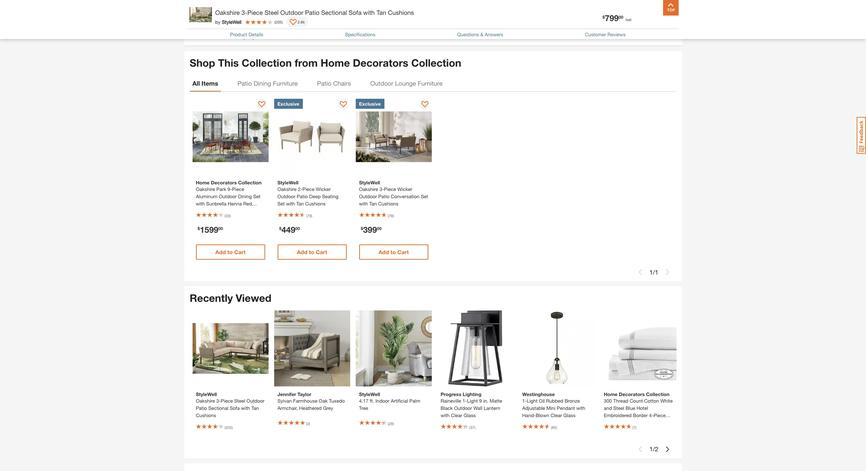 Task type: describe. For each thing, give the bounding box(es) containing it.
home for home decorators collection oakshire park 9-piece aluminum outdoor dining set with sunbrella henna red cushions
[[196, 180, 210, 186]]

product
[[230, 31, 247, 37]]

farmhouse
[[293, 398, 318, 404]]

set inside stylewell oakshire 2-piece wicker outdoor patio deep seating set with tan cushions
[[278, 201, 285, 207]]

1 horizontal spatial home
[[321, 57, 350, 69]]

sheet
[[620, 420, 633, 426]]

1 horizontal spatial customer reviews
[[585, 31, 626, 37]]

pendant
[[557, 406, 575, 412]]

2.6k button
[[286, 17, 309, 27]]

9
[[480, 398, 482, 404]]

this is the first slide image for 1 / 2
[[638, 447, 644, 453]]

stylewell for stylewell 4.17 ft. indoor artificial palm tree
[[359, 392, 380, 398]]

outdoor inside outdoor lounge furniture button
[[371, 80, 394, 87]]

/ for 2
[[653, 446, 656, 454]]

to for 399
[[391, 249, 396, 256]]

1 horizontal spatial decorators
[[353, 57, 409, 69]]

1 display image from the left
[[258, 101, 265, 108]]

cushions inside home decorators collection oakshire park 9-piece aluminum outdoor dining set with sunbrella henna red cushions
[[196, 208, 216, 214]]

1 horizontal spatial reviews
[[608, 31, 626, 37]]

) for stylewell oakshire 3-piece wicker outdoor patio conversation set with tan cushions
[[393, 214, 394, 218]]

park
[[216, 187, 226, 192]]

with inside westinghouse 1-light oil rubbed bronze adjustable mini pendant with hand-blown clear glass
[[577, 406, 586, 412]]

cotton
[[645, 398, 660, 404]]

4.17 ft. indoor artificial palm tree image
[[356, 311, 432, 387]]

by stylewell
[[215, 19, 242, 25]]

1 vertical spatial customer
[[585, 31, 607, 37]]

with inside stylewell oakshire 2-piece wicker outdoor patio deep seating set with tan cushions
[[286, 201, 295, 207]]

steel inside home decorators collection 300 thread count cotton white and steel blue hotel embroidered border 4-piece queen sheet set
[[614, 406, 625, 412]]

blue
[[626, 406, 636, 412]]

7
[[634, 426, 636, 430]]

jennifer
[[278, 392, 296, 398]]

mini
[[547, 406, 556, 412]]

product details
[[230, 31, 264, 37]]

patio chairs button
[[315, 75, 354, 92]]

black
[[441, 406, 453, 412]]

( 37 )
[[470, 426, 476, 430]]

westinghouse
[[523, 392, 555, 398]]

( 7 )
[[633, 426, 637, 430]]

$ for 1599
[[198, 226, 200, 231]]

palm
[[410, 398, 421, 404]]

tan inside stylewell oakshire 3-piece wicker outdoor patio conversation set with tan cushions
[[370, 201, 377, 207]]

display image for 399
[[422, 101, 429, 108]]

piece inside stylewell oakshire 3-piece wicker outdoor patio conversation set with tan cushions
[[384, 187, 396, 192]]

( for westinghouse 1-light oil rubbed bronze adjustable mini pendant with hand-blown clear glass
[[551, 426, 552, 430]]

) left display icon
[[282, 20, 283, 24]]

$ 799 00 /set
[[603, 13, 632, 23]]

449
[[282, 225, 296, 235]]

$ for 799
[[603, 14, 605, 20]]

home decorators collection oakshire park 9-piece aluminum outdoor dining set with sunbrella henna red cushions
[[196, 180, 262, 214]]

light inside westinghouse 1-light oil rubbed bronze adjustable mini pendant with hand-blown clear glass
[[527, 398, 538, 404]]

3- for stylewell oakshire 3-piece steel outdoor patio sectional sofa with tan cushions
[[216, 398, 221, 404]]

display image
[[290, 19, 297, 26]]

piece inside home decorators collection 300 thread count cotton white and steel blue hotel embroidered border 4-piece queen sheet set
[[654, 413, 666, 419]]

$ 399 00
[[361, 225, 382, 235]]

oakshire inside home decorators collection oakshire park 9-piece aluminum outdoor dining set with sunbrella henna red cushions
[[196, 187, 215, 192]]

0 horizontal spatial 205
[[226, 426, 232, 430]]

blown
[[536, 413, 550, 419]]

) for stylewell oakshire 3-piece steel outdoor patio sectional sofa with tan cushions
[[232, 426, 233, 430]]

1 for 1 / 2
[[650, 446, 653, 454]]

( for jennifer taylor sylvan farmhouse oak tuxedo armchair, heathered grey
[[306, 422, 307, 427]]

furniture for patio dining furniture
[[273, 80, 298, 87]]

1 vertical spatial ( 205 )
[[225, 426, 233, 430]]

by
[[215, 19, 221, 25]]

grey
[[323, 406, 334, 412]]

0 horizontal spatial customer
[[188, 23, 217, 31]]

set inside stylewell oakshire 3-piece wicker outdoor patio conversation set with tan cushions
[[421, 194, 428, 200]]

hotel
[[637, 406, 649, 412]]

thread
[[614, 398, 629, 404]]

wall
[[474, 406, 483, 412]]

display image for 449
[[340, 101, 347, 108]]

0 vertical spatial sofa
[[349, 9, 362, 16]]

progress lighting raineville 1-light 9 in. matte black outdoor wall lantern with clear glass
[[441, 392, 503, 419]]

piece inside stylewell oakshire 2-piece wicker outdoor patio deep seating set with tan cushions
[[303, 187, 315, 192]]

add to cart button for 449
[[278, 245, 347, 260]]

hand-
[[523, 413, 536, 419]]

4.2
[[188, 34, 194, 40]]

in.
[[484, 398, 489, 404]]

aluminum
[[196, 194, 218, 200]]

furniture for outdoor lounge furniture
[[418, 80, 443, 87]]

300 thread count cotton white and steel blue hotel embroidered border 4-piece queen sheet set image
[[601, 311, 677, 387]]

sofa inside stylewell oakshire 3-piece steel outdoor patio sectional sofa with tan cushions
[[230, 406, 240, 412]]

1-light oil rubbed bronze adjustable mini pendant with hand-blown clear glass image
[[519, 311, 595, 387]]

piece inside stylewell oakshire 3-piece steel outdoor patio sectional sofa with tan cushions
[[221, 398, 233, 404]]

( 2 )
[[306, 422, 310, 427]]

( 79 )
[[306, 214, 312, 218]]

4.2 out of 5
[[188, 34, 212, 40]]

indoor
[[376, 398, 390, 404]]

shop this collection from home decorators collection
[[190, 57, 462, 69]]

clear inside progress lighting raineville 1-light 9 in. matte black outdoor wall lantern with clear glass
[[451, 413, 463, 419]]

specifications
[[345, 31, 376, 37]]

collection for home decorators collection oakshire park 9-piece aluminum outdoor dining set with sunbrella henna red cushions
[[238, 180, 262, 186]]

matte
[[490, 398, 503, 404]]

from
[[295, 57, 318, 69]]

patio inside stylewell oakshire 3-piece wicker outdoor patio conversation set with tan cushions
[[379, 194, 390, 200]]

55 questions
[[188, 6, 216, 12]]

( for home decorators collection 300 thread count cotton white and steel blue hotel embroidered border 4-piece queen sheet set
[[633, 426, 634, 430]]

and
[[604, 406, 613, 412]]

add to cart for 399
[[379, 249, 409, 256]]

oakshire 2-piece wicker outdoor patio deep seating set with tan cushions image
[[274, 99, 350, 175]]

/ for 1
[[653, 269, 656, 276]]

collection for shop this collection from home decorators collection
[[242, 57, 292, 69]]

progress
[[441, 392, 462, 398]]

jennifer taylor sylvan farmhouse oak tuxedo armchair, heathered grey
[[278, 392, 345, 412]]

cushions inside stylewell oakshire 3-piece wicker outdoor patio conversation set with tan cushions
[[379, 201, 399, 207]]

of
[[204, 34, 208, 40]]

outdoor lounge furniture
[[371, 80, 443, 87]]

1 horizontal spatial 2
[[656, 446, 659, 454]]

00 for 1599
[[219, 226, 223, 231]]

henna
[[228, 201, 242, 207]]

outdoor inside progress lighting raineville 1-light 9 in. matte black outdoor wall lantern with clear glass
[[454, 406, 472, 412]]

oil
[[539, 398, 545, 404]]

adjustable
[[523, 406, 546, 412]]

next slide image
[[665, 447, 671, 453]]

white
[[661, 398, 673, 404]]

queen
[[604, 420, 619, 426]]

light inside progress lighting raineville 1-light 9 in. matte black outdoor wall lantern with clear glass
[[467, 398, 478, 404]]

sylvan
[[278, 398, 292, 404]]

add to cart for 449
[[297, 249, 327, 256]]

tree
[[359, 406, 368, 412]]

patio inside patio chairs button
[[317, 80, 332, 87]]

$ for 399
[[361, 226, 363, 231]]

this
[[218, 57, 239, 69]]

stylewell 4.17 ft. indoor artificial palm tree
[[359, 392, 421, 412]]

2.6k
[[298, 20, 305, 24]]

collection for home decorators collection 300 thread count cotton white and steel blue hotel embroidered border 4-piece queen sheet set
[[647, 392, 670, 398]]

cushions inside stylewell oakshire 2-piece wicker outdoor patio deep seating set with tan cushions
[[305, 201, 326, 207]]

$ 449 00
[[279, 225, 300, 235]]

deep
[[309, 194, 321, 200]]

clear inside westinghouse 1-light oil rubbed bronze adjustable mini pendant with hand-blown clear glass
[[551, 413, 563, 419]]

product image image
[[189, 3, 212, 26]]

lighting
[[463, 392, 482, 398]]

1 vertical spatial questions
[[457, 31, 479, 37]]

79
[[307, 214, 312, 218]]

sectional inside stylewell oakshire 3-piece steel outdoor patio sectional sofa with tan cushions
[[208, 406, 229, 412]]

recently viewed
[[190, 292, 272, 305]]

1- inside westinghouse 1-light oil rubbed bronze adjustable mini pendant with hand-blown clear glass
[[523, 398, 527, 404]]

sylvan farmhouse oak tuxedo armchair, heathered grey image
[[274, 311, 350, 387]]

28
[[389, 422, 393, 427]]

&
[[481, 31, 484, 37]]

add to cart button for 399
[[359, 245, 429, 260]]

conversation
[[391, 194, 420, 200]]

37
[[471, 426, 475, 430]]

top button
[[664, 0, 679, 16]]

$ for 449
[[279, 226, 282, 231]]

0 vertical spatial 2
[[307, 422, 309, 427]]

1 cart from the left
[[234, 249, 246, 256]]

items
[[202, 80, 218, 87]]

399
[[363, 225, 377, 235]]

stylewell oakshire 3-piece steel outdoor patio sectional sofa with tan cushions
[[196, 392, 265, 419]]

300
[[604, 398, 612, 404]]

this is the first slide image for 1 / 1
[[638, 270, 644, 275]]

tan inside stylewell oakshire 3-piece steel outdoor patio sectional sofa with tan cushions
[[252, 406, 259, 412]]

outdoor inside stylewell oakshire 3-piece steel outdoor patio sectional sofa with tan cushions
[[247, 398, 265, 404]]

1 horizontal spatial ( 205 )
[[275, 20, 283, 24]]

0 vertical spatial customer reviews
[[188, 23, 244, 31]]

outdoor lounge furniture button
[[368, 75, 446, 92]]

1 horizontal spatial 205
[[276, 20, 282, 24]]

count
[[630, 398, 643, 404]]



Task type: vqa. For each thing, say whether or not it's contained in the screenshot.


Task type: locate. For each thing, give the bounding box(es) containing it.
0 horizontal spatial light
[[467, 398, 478, 404]]

decorators up park
[[211, 180, 237, 186]]

0 horizontal spatial decorators
[[211, 180, 237, 186]]

questions & answers
[[457, 31, 504, 37]]

wicker inside stylewell oakshire 2-piece wicker outdoor patio deep seating set with tan cushions
[[316, 187, 331, 192]]

1 this is the first slide image from the top
[[638, 270, 644, 275]]

0 horizontal spatial furniture
[[273, 80, 298, 87]]

( down heathered
[[306, 422, 307, 427]]

sofa
[[349, 9, 362, 16], [230, 406, 240, 412]]

furniture inside patio dining furniture button
[[273, 80, 298, 87]]

799
[[605, 13, 619, 23]]

glass down pendant
[[564, 413, 576, 419]]

with inside progress lighting raineville 1-light 9 in. matte black outdoor wall lantern with clear glass
[[441, 413, 450, 419]]

1 vertical spatial 3-
[[380, 187, 384, 192]]

all items
[[193, 80, 218, 87]]

0 horizontal spatial steel
[[234, 398, 245, 404]]

205
[[276, 20, 282, 24], [226, 426, 232, 430]]

decorators for home decorators collection oakshire park 9-piece aluminum outdoor dining set with sunbrella henna red cushions
[[211, 180, 237, 186]]

1 for 1 / 1
[[650, 269, 653, 276]]

1- up adjustable
[[523, 398, 527, 404]]

( 28 )
[[388, 422, 394, 427]]

glass inside progress lighting raineville 1-light 9 in. matte black outdoor wall lantern with clear glass
[[464, 413, 476, 419]]

4-
[[650, 413, 654, 419]]

2 horizontal spatial add to cart
[[379, 249, 409, 256]]

0 vertical spatial reviews
[[219, 23, 244, 31]]

2 glass from the left
[[564, 413, 576, 419]]

oakshire park 9-piece aluminum outdoor dining set with sunbrella henna red cushions image
[[193, 99, 269, 175]]

home
[[321, 57, 350, 69], [196, 180, 210, 186], [604, 392, 618, 398]]

this is the first slide image left 1 / 2
[[638, 447, 644, 453]]

/ left "next slide" icon
[[653, 446, 656, 454]]

0 vertical spatial dining
[[254, 80, 271, 87]]

patio
[[305, 9, 320, 16], [238, 80, 252, 87], [317, 80, 332, 87], [297, 194, 308, 200], [379, 194, 390, 200], [196, 406, 207, 412]]

home inside home decorators collection 300 thread count cotton white and steel blue hotel embroidered border 4-piece queen sheet set
[[604, 392, 618, 398]]

oakshire 3-piece steel outdoor patio sectional sofa with tan cushions image
[[193, 311, 269, 387]]

oak
[[319, 398, 328, 404]]

light down the "lighting"
[[467, 398, 478, 404]]

( down sunbrella
[[225, 214, 226, 218]]

78
[[389, 214, 393, 218]]

2 vertical spatial 3-
[[216, 398, 221, 404]]

3 to from the left
[[391, 249, 396, 256]]

this is the first slide image
[[638, 270, 644, 275], [638, 447, 644, 453]]

0 vertical spatial this is the first slide image
[[638, 270, 644, 275]]

2 add to cart button from the left
[[278, 245, 347, 260]]

customer reviews button
[[585, 31, 626, 37], [585, 31, 626, 37]]

stylewell for stylewell oakshire 3-piece steel outdoor patio sectional sofa with tan cushions
[[196, 392, 217, 398]]

home up aluminum
[[196, 180, 210, 186]]

stylewell for stylewell oakshire 2-piece wicker outdoor patio deep seating set with tan cushions
[[278, 180, 299, 186]]

outdoor up display icon
[[281, 9, 304, 16]]

0 vertical spatial sectional
[[321, 9, 347, 16]]

rubbed
[[547, 398, 564, 404]]

1 exclusive from the left
[[278, 101, 299, 107]]

( for stylewell oakshire 3-piece steel outdoor patio sectional sofa with tan cushions
[[225, 426, 226, 430]]

raineville 1-light 9 in. matte black outdoor wall lantern with clear glass image
[[438, 311, 514, 387]]

) down stylewell oakshire 3-piece steel outdoor patio sectional sofa with tan cushions
[[232, 426, 233, 430]]

3 cart from the left
[[398, 249, 409, 256]]

0 horizontal spatial home
[[196, 180, 210, 186]]

3 add to cart button from the left
[[359, 245, 429, 260]]

customer reviews up 5
[[188, 23, 244, 31]]

) down the deep
[[312, 214, 312, 218]]

2 this is the first slide image from the top
[[638, 447, 644, 453]]

home up "300"
[[604, 392, 618, 398]]

exclusive
[[278, 101, 299, 107], [359, 101, 381, 107]]

33
[[226, 214, 230, 218]]

furniture right lounge
[[418, 80, 443, 87]]

all
[[193, 80, 200, 87]]

0 vertical spatial questions
[[194, 6, 216, 12]]

( down mini
[[551, 426, 552, 430]]

4.17
[[359, 398, 369, 404]]

1 furniture from the left
[[273, 80, 298, 87]]

dining inside home decorators collection oakshire park 9-piece aluminum outdoor dining set with sunbrella henna red cushions
[[238, 194, 252, 200]]

0 horizontal spatial add to cart
[[215, 249, 246, 256]]

3- inside stylewell oakshire 3-piece steel outdoor patio sectional sofa with tan cushions
[[216, 398, 221, 404]]

1 vertical spatial this is the first slide image
[[638, 447, 644, 453]]

add to cart button down $ 449 00 in the left of the page
[[278, 245, 347, 260]]

decorators
[[353, 57, 409, 69], [211, 180, 237, 186], [619, 392, 645, 398]]

2 add to cart from the left
[[297, 249, 327, 256]]

00 inside $ 449 00
[[296, 226, 300, 231]]

( 78 )
[[388, 214, 394, 218]]

cart for 399
[[398, 249, 409, 256]]

( down stylewell 4.17 ft. indoor artificial palm tree
[[388, 422, 389, 427]]

0 horizontal spatial wicker
[[316, 187, 331, 192]]

0 horizontal spatial dining
[[238, 194, 252, 200]]

cushions
[[388, 9, 414, 16], [305, 201, 326, 207], [379, 201, 399, 207], [196, 208, 216, 214], [196, 413, 216, 419]]

2 / from the top
[[653, 446, 656, 454]]

questions left &
[[457, 31, 479, 37]]

raineville
[[441, 398, 462, 404]]

1 horizontal spatial wicker
[[398, 187, 413, 192]]

questions right 55
[[194, 6, 216, 12]]

customer up 4.2 out of 5
[[188, 23, 217, 31]]

outdoor left the deep
[[278, 194, 296, 200]]

display image
[[258, 101, 265, 108], [340, 101, 347, 108], [422, 101, 429, 108]]

1599
[[200, 225, 219, 235]]

( 205 ) down stylewell oakshire 3-piece steel outdoor patio sectional sofa with tan cushions
[[225, 426, 233, 430]]

2 exclusive from the left
[[359, 101, 381, 107]]

3- inside stylewell oakshire 3-piece wicker outdoor patio conversation set with tan cushions
[[380, 187, 384, 192]]

( down stylewell oakshire 3-piece steel outdoor patio sectional sofa with tan cushions
[[225, 426, 226, 430]]

artificial
[[391, 398, 408, 404]]

piece inside home decorators collection oakshire park 9-piece aluminum outdoor dining set with sunbrella henna red cushions
[[232, 187, 244, 192]]

1- inside progress lighting raineville 1-light 9 in. matte black outdoor wall lantern with clear glass
[[463, 398, 467, 404]]

1 to from the left
[[228, 249, 233, 256]]

outdoor left sylvan
[[247, 398, 265, 404]]

( for progress lighting raineville 1-light 9 in. matte black outdoor wall lantern with clear glass
[[470, 426, 471, 430]]

visualtabs tab list
[[190, 75, 677, 92]]

outdoor inside home decorators collection oakshire park 9-piece aluminum outdoor dining set with sunbrella henna red cushions
[[219, 194, 237, 200]]

1 horizontal spatial sectional
[[321, 9, 347, 16]]

( for stylewell oakshire 3-piece wicker outdoor patio conversation set with tan cushions
[[388, 214, 389, 218]]

collection up red
[[238, 180, 262, 186]]

outdoor inside stylewell oakshire 3-piece wicker outdoor patio conversation set with tan cushions
[[359, 194, 377, 200]]

collection inside home decorators collection 300 thread count cotton white and steel blue hotel embroidered border 4-piece queen sheet set
[[647, 392, 670, 398]]

bronze
[[565, 398, 580, 404]]

1 add to cart button from the left
[[196, 245, 265, 260]]

00 for 449
[[296, 226, 300, 231]]

1 horizontal spatial furniture
[[418, 80, 443, 87]]

details
[[249, 31, 264, 37]]

cushions inside stylewell oakshire 3-piece steel outdoor patio sectional sofa with tan cushions
[[196, 413, 216, 419]]

stylewell inside stylewell 4.17 ft. indoor artificial palm tree
[[359, 392, 380, 398]]

) down stylewell oakshire 3-piece wicker outdoor patio conversation set with tan cushions at the left top of the page
[[393, 214, 394, 218]]

2 clear from the left
[[551, 413, 563, 419]]

outdoor down raineville
[[454, 406, 472, 412]]

2 horizontal spatial decorators
[[619, 392, 645, 398]]

exclusive for 449
[[278, 101, 299, 107]]

) for home decorators collection 300 thread count cotton white and steel blue hotel embroidered border 4-piece queen sheet set
[[636, 426, 637, 430]]

home inside home decorators collection oakshire park 9-piece aluminum outdoor dining set with sunbrella henna red cushions
[[196, 180, 210, 186]]

all items button
[[190, 75, 221, 92]]

set
[[253, 194, 261, 200], [421, 194, 428, 200], [278, 201, 285, 207], [634, 420, 641, 426]]

0 horizontal spatial 3-
[[216, 398, 221, 404]]

1
[[650, 269, 653, 276], [656, 269, 659, 276], [650, 446, 653, 454]]

wicker up conversation
[[398, 187, 413, 192]]

this is the first slide image left 1 / 1
[[638, 270, 644, 275]]

with inside home decorators collection oakshire park 9-piece aluminum outdoor dining set with sunbrella henna red cushions
[[196, 201, 205, 207]]

) down heathered
[[309, 422, 310, 427]]

0 horizontal spatial customer reviews
[[188, 23, 244, 31]]

2 down heathered
[[307, 422, 309, 427]]

out
[[196, 34, 203, 40]]

add to cart button down "$ 1599 00"
[[196, 245, 265, 260]]

) for home decorators collection oakshire park 9-piece aluminum outdoor dining set with sunbrella henna red cushions
[[230, 214, 231, 218]]

set inside home decorators collection oakshire park 9-piece aluminum outdoor dining set with sunbrella henna red cushions
[[253, 194, 261, 200]]

add for 449
[[297, 249, 308, 256]]

patio dining furniture button
[[235, 75, 301, 92]]

display image down chairs
[[340, 101, 347, 108]]

1 wicker from the left
[[316, 187, 331, 192]]

1 horizontal spatial to
[[309, 249, 315, 256]]

1 horizontal spatial add to cart button
[[278, 245, 347, 260]]

oakshire inside stylewell oakshire 3-piece wicker outdoor patio conversation set with tan cushions
[[359, 187, 378, 192]]

add for 399
[[379, 249, 389, 256]]

2 vertical spatial decorators
[[619, 392, 645, 398]]

patio dining furniture
[[238, 80, 298, 87]]

oakshire for stylewell oakshire 3-piece steel outdoor patio sectional sofa with tan cushions
[[196, 398, 215, 404]]

1 horizontal spatial clear
[[551, 413, 563, 419]]

2 horizontal spatial add
[[379, 249, 389, 256]]

00 inside $ 799 00 /set
[[619, 14, 624, 20]]

2 display image from the left
[[340, 101, 347, 108]]

2 vertical spatial steel
[[614, 406, 625, 412]]

) down wall
[[475, 426, 476, 430]]

2 1- from the left
[[523, 398, 527, 404]]

0 vertical spatial customer
[[188, 23, 217, 31]]

0 horizontal spatial questions
[[194, 6, 216, 12]]

) down henna
[[230, 214, 231, 218]]

2 wicker from the left
[[398, 187, 413, 192]]

85
[[552, 426, 557, 430]]

stylewell inside stylewell oakshire 3-piece steel outdoor patio sectional sofa with tan cushions
[[196, 392, 217, 398]]

1 horizontal spatial light
[[527, 398, 538, 404]]

clear down black
[[451, 413, 463, 419]]

1 vertical spatial 205
[[226, 426, 232, 430]]

reviews up the product
[[219, 23, 244, 31]]

oakshire for stylewell oakshire 2-piece wicker outdoor patio deep seating set with tan cushions
[[278, 187, 297, 192]]

( for stylewell oakshire 2-piece wicker outdoor patio deep seating set with tan cushions
[[306, 214, 307, 218]]

1 light from the left
[[467, 398, 478, 404]]

to for 449
[[309, 249, 315, 256]]

1 vertical spatial decorators
[[211, 180, 237, 186]]

1 vertical spatial sofa
[[230, 406, 240, 412]]

feedback link image
[[857, 117, 867, 154]]

( for home decorators collection oakshire park 9-piece aluminum outdoor dining set with sunbrella henna red cushions
[[225, 214, 226, 218]]

0 horizontal spatial to
[[228, 249, 233, 256]]

specifications button
[[345, 31, 376, 37], [345, 31, 376, 37]]

1 horizontal spatial display image
[[340, 101, 347, 108]]

0 horizontal spatial 1-
[[463, 398, 467, 404]]

2 cart from the left
[[316, 249, 327, 256]]

/ left "this is the last slide" image
[[653, 269, 656, 276]]

stylewell
[[222, 19, 242, 25], [278, 180, 299, 186], [359, 180, 380, 186], [196, 392, 217, 398], [359, 392, 380, 398]]

0 vertical spatial decorators
[[353, 57, 409, 69]]

furniture inside outdoor lounge furniture button
[[418, 80, 443, 87]]

0 vertical spatial 3-
[[242, 9, 248, 16]]

3- for stylewell oakshire 3-piece wicker outdoor patio conversation set with tan cushions
[[380, 187, 384, 192]]

2 light from the left
[[527, 398, 538, 404]]

2-
[[298, 187, 303, 192]]

$ inside $ 799 00 /set
[[603, 14, 605, 20]]

dining inside button
[[254, 80, 271, 87]]

oakshire 3-piece steel outdoor patio sectional sofa with tan cushions
[[215, 9, 414, 16]]

wicker
[[316, 187, 331, 192], [398, 187, 413, 192]]

0 vertical spatial steel
[[265, 9, 279, 16]]

0 horizontal spatial ( 205 )
[[225, 426, 233, 430]]

2 horizontal spatial to
[[391, 249, 396, 256]]

lounge
[[395, 80, 416, 87]]

patio inside stylewell oakshire 2-piece wicker outdoor patio deep seating set with tan cushions
[[297, 194, 308, 200]]

collection up the patio dining furniture
[[242, 57, 292, 69]]

00 for 399
[[377, 226, 382, 231]]

)
[[282, 20, 283, 24], [230, 214, 231, 218], [312, 214, 312, 218], [393, 214, 394, 218], [309, 422, 310, 427], [393, 422, 394, 427], [232, 426, 233, 430], [475, 426, 476, 430], [557, 426, 557, 430], [636, 426, 637, 430]]

collection
[[242, 57, 292, 69], [412, 57, 462, 69], [238, 180, 262, 186], [647, 392, 670, 398]]

heathered
[[299, 406, 322, 412]]

1 vertical spatial 2
[[656, 446, 659, 454]]

outdoor
[[281, 9, 304, 16], [371, 80, 394, 87], [219, 194, 237, 200], [278, 194, 296, 200], [359, 194, 377, 200], [247, 398, 265, 404], [454, 406, 472, 412]]

0 horizontal spatial add to cart button
[[196, 245, 265, 260]]

1- down the "lighting"
[[463, 398, 467, 404]]

oakshire 3-piece wicker outdoor patio conversation set with tan cushions image
[[356, 99, 432, 175]]

lantern
[[484, 406, 501, 412]]

$ inside $ 449 00
[[279, 226, 282, 231]]

1 horizontal spatial glass
[[564, 413, 576, 419]]

1 vertical spatial sectional
[[208, 406, 229, 412]]

border
[[634, 413, 648, 419]]

sectional
[[321, 9, 347, 16], [208, 406, 229, 412]]

furniture down from at the left top of page
[[273, 80, 298, 87]]

stylewell for stylewell oakshire 3-piece wicker outdoor patio conversation set with tan cushions
[[359, 180, 380, 186]]

0 horizontal spatial 2
[[307, 422, 309, 427]]

0 horizontal spatial display image
[[258, 101, 265, 108]]

oakshire for stylewell oakshire 3-piece wicker outdoor patio conversation set with tan cushions
[[359, 187, 378, 192]]

add to cart down "$ 1599 00"
[[215, 249, 246, 256]]

2 horizontal spatial home
[[604, 392, 618, 398]]

outdoor left lounge
[[371, 80, 394, 87]]

display image down visualtabs tab list
[[422, 101, 429, 108]]

0 vertical spatial home
[[321, 57, 350, 69]]

( 205 )
[[275, 20, 283, 24], [225, 426, 233, 430]]

0 horizontal spatial add
[[215, 249, 226, 256]]

display image down patio dining furniture button at the top left of page
[[258, 101, 265, 108]]

1 glass from the left
[[464, 413, 476, 419]]

decorators inside home decorators collection oakshire park 9-piece aluminum outdoor dining set with sunbrella henna red cushions
[[211, 180, 237, 186]]

00 inside the $ 399 00
[[377, 226, 382, 231]]

stylewell inside stylewell oakshire 3-piece wicker outdoor patio conversation set with tan cushions
[[359, 180, 380, 186]]

viewed
[[236, 292, 272, 305]]

( down progress lighting raineville 1-light 9 in. matte black outdoor wall lantern with clear glass
[[470, 426, 471, 430]]

0 vertical spatial /
[[653, 269, 656, 276]]

1 vertical spatial reviews
[[608, 31, 626, 37]]

1 1- from the left
[[463, 398, 467, 404]]

light
[[467, 398, 478, 404], [527, 398, 538, 404]]

outdoor up the 399
[[359, 194, 377, 200]]

) down stylewell 4.17 ft. indoor artificial palm tree
[[393, 422, 394, 427]]

light up adjustable
[[527, 398, 538, 404]]

) for stylewell 4.17 ft. indoor artificial palm tree
[[393, 422, 394, 427]]

( down stylewell oakshire 3-piece wicker outdoor patio conversation set with tan cushions at the left top of the page
[[388, 214, 389, 218]]

1 vertical spatial /
[[653, 446, 656, 454]]

3-
[[242, 9, 248, 16], [380, 187, 384, 192], [216, 398, 221, 404]]

3 display image from the left
[[422, 101, 429, 108]]

reviews down $ 799 00 /set
[[608, 31, 626, 37]]

patio inside patio dining furniture button
[[238, 80, 252, 87]]

set inside home decorators collection 300 thread count cotton white and steel blue hotel embroidered border 4-piece queen sheet set
[[634, 420, 641, 426]]

decorators for home decorators collection 300 thread count cotton white and steel blue hotel embroidered border 4-piece queen sheet set
[[619, 392, 645, 398]]

1 vertical spatial customer reviews
[[585, 31, 626, 37]]

$ inside "$ 1599 00"
[[198, 226, 200, 231]]

2 horizontal spatial cart
[[398, 249, 409, 256]]

embroidered
[[604, 413, 632, 419]]

1 vertical spatial home
[[196, 180, 210, 186]]

furniture
[[273, 80, 298, 87], [418, 80, 443, 87]]

1 horizontal spatial add to cart
[[297, 249, 327, 256]]

1 / 2
[[650, 446, 659, 454]]

(205)
[[244, 34, 254, 40]]

1 vertical spatial dining
[[238, 194, 252, 200]]

sunbrella
[[206, 201, 227, 207]]

with inside stylewell oakshire 3-piece steel outdoor patio sectional sofa with tan cushions
[[241, 406, 250, 412]]

1 horizontal spatial steel
[[265, 9, 279, 16]]

glass down wall
[[464, 413, 476, 419]]

outdoor down the 9- at top left
[[219, 194, 237, 200]]

1 horizontal spatial add
[[297, 249, 308, 256]]

2 to from the left
[[309, 249, 315, 256]]

add to cart button down the $ 399 00
[[359, 245, 429, 260]]

5
[[210, 34, 212, 40]]

1 horizontal spatial customer
[[585, 31, 607, 37]]

collection up cotton
[[647, 392, 670, 398]]

wicker for 399
[[398, 187, 413, 192]]

collection up visualtabs tab list
[[412, 57, 462, 69]]

ft.
[[370, 398, 374, 404]]

add down "$ 1599 00"
[[215, 249, 226, 256]]

tan inside stylewell oakshire 2-piece wicker outdoor patio deep seating set with tan cushions
[[297, 201, 304, 207]]

$ inside the $ 399 00
[[361, 226, 363, 231]]

2
[[307, 422, 309, 427], [656, 446, 659, 454]]

patio inside stylewell oakshire 3-piece steel outdoor patio sectional sofa with tan cushions
[[196, 406, 207, 412]]

0 horizontal spatial glass
[[464, 413, 476, 419]]

2 horizontal spatial add to cart button
[[359, 245, 429, 260]]

1 horizontal spatial cart
[[316, 249, 327, 256]]

wicker inside stylewell oakshire 3-piece wicker outdoor patio conversation set with tan cushions
[[398, 187, 413, 192]]

) right sheet
[[636, 426, 637, 430]]

3 add to cart from the left
[[379, 249, 409, 256]]

2 vertical spatial home
[[604, 392, 618, 398]]

0 horizontal spatial exclusive
[[278, 101, 299, 107]]

add to cart down $ 449 00 in the left of the page
[[297, 249, 327, 256]]

add to cart button
[[196, 245, 265, 260], [278, 245, 347, 260], [359, 245, 429, 260]]

customer down the 799
[[585, 31, 607, 37]]

add down $ 449 00 in the left of the page
[[297, 249, 308, 256]]

( right sheet
[[633, 426, 634, 430]]

home for home decorators collection 300 thread count cotton white and steel blue hotel embroidered border 4-piece queen sheet set
[[604, 392, 618, 398]]

205 left display icon
[[276, 20, 282, 24]]

1 / from the top
[[653, 269, 656, 276]]

chairs
[[333, 80, 351, 87]]

) down pendant
[[557, 426, 557, 430]]

decorators inside home decorators collection 300 thread count cotton white and steel blue hotel embroidered border 4-piece queen sheet set
[[619, 392, 645, 398]]

questions
[[194, 6, 216, 12], [457, 31, 479, 37]]

customer reviews down the 799
[[585, 31, 626, 37]]

wicker for 449
[[316, 187, 331, 192]]

exclusive for 399
[[359, 101, 381, 107]]

home decorators collection 300 thread count cotton white and steel blue hotel embroidered border 4-piece queen sheet set
[[604, 392, 673, 426]]

home up patio chairs
[[321, 57, 350, 69]]

3 add from the left
[[379, 249, 389, 256]]

205 down stylewell oakshire 3-piece steel outdoor patio sectional sofa with tan cushions
[[226, 426, 232, 430]]

shop
[[190, 57, 215, 69]]

reviews
[[219, 23, 244, 31], [608, 31, 626, 37]]

with inside stylewell oakshire 3-piece wicker outdoor patio conversation set with tan cushions
[[359, 201, 368, 207]]

oakshire inside stylewell oakshire 2-piece wicker outdoor patio deep seating set with tan cushions
[[278, 187, 297, 192]]

00 for 799
[[619, 14, 624, 20]]

1 add from the left
[[215, 249, 226, 256]]

0 horizontal spatial sofa
[[230, 406, 240, 412]]

oakshire inside stylewell oakshire 3-piece steel outdoor patio sectional sofa with tan cushions
[[196, 398, 215, 404]]

patio chairs
[[317, 80, 351, 87]]

decorators up lounge
[[353, 57, 409, 69]]

0 horizontal spatial sectional
[[208, 406, 229, 412]]

/set
[[626, 17, 632, 22]]

) for westinghouse 1-light oil rubbed bronze adjustable mini pendant with hand-blown clear glass
[[557, 426, 557, 430]]

) for progress lighting raineville 1-light 9 in. matte black outdoor wall lantern with clear glass
[[475, 426, 476, 430]]

1-
[[463, 398, 467, 404], [523, 398, 527, 404]]

1 vertical spatial steel
[[234, 398, 245, 404]]

0 vertical spatial ( 205 )
[[275, 20, 283, 24]]

( 205 ) left display icon
[[275, 20, 283, 24]]

collection inside home decorators collection oakshire park 9-piece aluminum outdoor dining set with sunbrella henna red cushions
[[238, 180, 262, 186]]

outdoor inside stylewell oakshire 2-piece wicker outdoor patio deep seating set with tan cushions
[[278, 194, 296, 200]]

00 inside "$ 1599 00"
[[219, 226, 223, 231]]

clear down mini
[[551, 413, 563, 419]]

) for jennifer taylor sylvan farmhouse oak tuxedo armchair, heathered grey
[[309, 422, 310, 427]]

product details button
[[230, 31, 264, 37], [230, 31, 264, 37]]

armchair,
[[278, 406, 298, 412]]

1 / 1
[[650, 269, 659, 276]]

2 horizontal spatial 3-
[[380, 187, 384, 192]]

add down the $ 399 00
[[379, 249, 389, 256]]

( 85 )
[[551, 426, 557, 430]]

this is the last slide image
[[665, 270, 671, 275]]

1 horizontal spatial dining
[[254, 80, 271, 87]]

1 horizontal spatial 3-
[[242, 9, 248, 16]]

( down stylewell oakshire 2-piece wicker outdoor patio deep seating set with tan cushions
[[306, 214, 307, 218]]

2 horizontal spatial display image
[[422, 101, 429, 108]]

cart for 449
[[316, 249, 327, 256]]

2 furniture from the left
[[418, 80, 443, 87]]

) for stylewell oakshire 2-piece wicker outdoor patio deep seating set with tan cushions
[[312, 214, 312, 218]]

0 horizontal spatial reviews
[[219, 23, 244, 31]]

0 horizontal spatial cart
[[234, 249, 246, 256]]

stylewell inside stylewell oakshire 2-piece wicker outdoor patio deep seating set with tan cushions
[[278, 180, 299, 186]]

seating
[[322, 194, 339, 200]]

steel inside stylewell oakshire 3-piece steel outdoor patio sectional sofa with tan cushions
[[234, 398, 245, 404]]

( for stylewell 4.17 ft. indoor artificial palm tree
[[388, 422, 389, 427]]

1 horizontal spatial exclusive
[[359, 101, 381, 107]]

1 horizontal spatial 1-
[[523, 398, 527, 404]]

2 left "next slide" icon
[[656, 446, 659, 454]]

decorators up count
[[619, 392, 645, 398]]

1 add to cart from the left
[[215, 249, 246, 256]]

oakshire
[[215, 9, 240, 16], [196, 187, 215, 192], [278, 187, 297, 192], [359, 187, 378, 192], [196, 398, 215, 404]]

cart
[[234, 249, 246, 256], [316, 249, 327, 256], [398, 249, 409, 256]]

add to cart down the $ 399 00
[[379, 249, 409, 256]]

0 vertical spatial 205
[[276, 20, 282, 24]]

glass inside westinghouse 1-light oil rubbed bronze adjustable mini pendant with hand-blown clear glass
[[564, 413, 576, 419]]

2 add from the left
[[297, 249, 308, 256]]

( 33 )
[[225, 214, 231, 218]]

1 horizontal spatial questions
[[457, 31, 479, 37]]

( left display icon
[[275, 20, 276, 24]]

2 horizontal spatial steel
[[614, 406, 625, 412]]

wicker up seating on the left top of the page
[[316, 187, 331, 192]]

1 horizontal spatial sofa
[[349, 9, 362, 16]]

1 clear from the left
[[451, 413, 463, 419]]

0 horizontal spatial clear
[[451, 413, 463, 419]]



